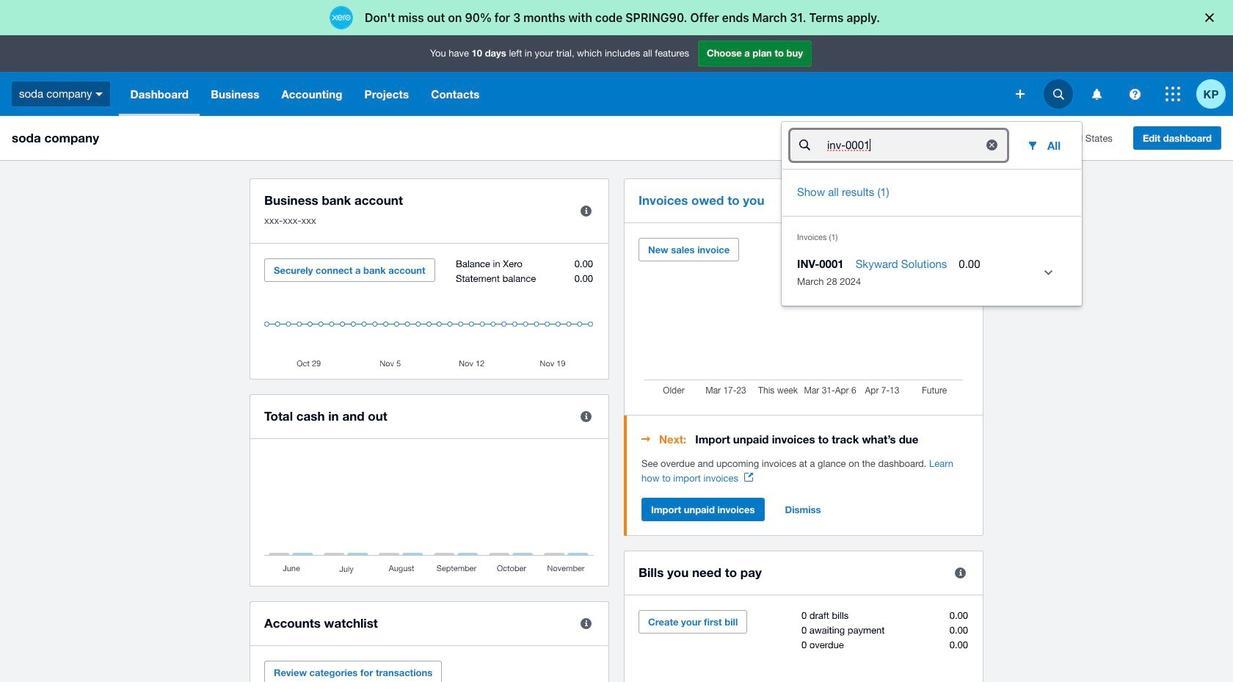 Task type: describe. For each thing, give the bounding box(es) containing it.
1 horizontal spatial svg image
[[1130, 89, 1141, 100]]

empty state of the bills widget with a 'create your first bill' button and an unpopulated column graph. image
[[639, 610, 969, 682]]

2 horizontal spatial svg image
[[1166, 87, 1181, 101]]

opens in a new tab image
[[745, 473, 754, 482]]

empty state bank feed widget with a tooltip explaining the feature. includes a 'securely connect a bank account' button and a data-less flat line graph marking four weekly dates, indicating future account balance tracking. image
[[264, 259, 595, 368]]



Task type: locate. For each thing, give the bounding box(es) containing it.
None search field
[[791, 130, 1008, 161]]

select filter image
[[1022, 134, 1045, 157]]

0 horizontal spatial svg image
[[1093, 89, 1102, 100]]

empty state widget for the total cash in and out feature, displaying a column graph summarising bank transaction data as total money in versus total money out across all connected bank accounts, enabling a visual comparison of the two amounts. image
[[264, 454, 595, 575]]

1 horizontal spatial svg image
[[1017, 90, 1025, 98]]

svg image
[[1054, 89, 1065, 100], [1017, 90, 1025, 98], [96, 92, 103, 96]]

2 horizontal spatial svg image
[[1054, 89, 1065, 100]]

group
[[782, 122, 1083, 306]]

dialog
[[0, 0, 1234, 35]]

heading
[[642, 430, 969, 448]]

0 horizontal spatial svg image
[[96, 92, 103, 96]]

0.00 element
[[959, 255, 981, 273]]

svg image
[[1166, 87, 1181, 101], [1093, 89, 1102, 100], [1130, 89, 1141, 100]]

Search contacts and transactions search field
[[826, 131, 972, 159]]

panel body document
[[642, 457, 969, 486], [642, 457, 969, 486]]

banner
[[0, 35, 1234, 306]]



Task type: vqa. For each thing, say whether or not it's contained in the screenshot.
2nd svg image
yes



